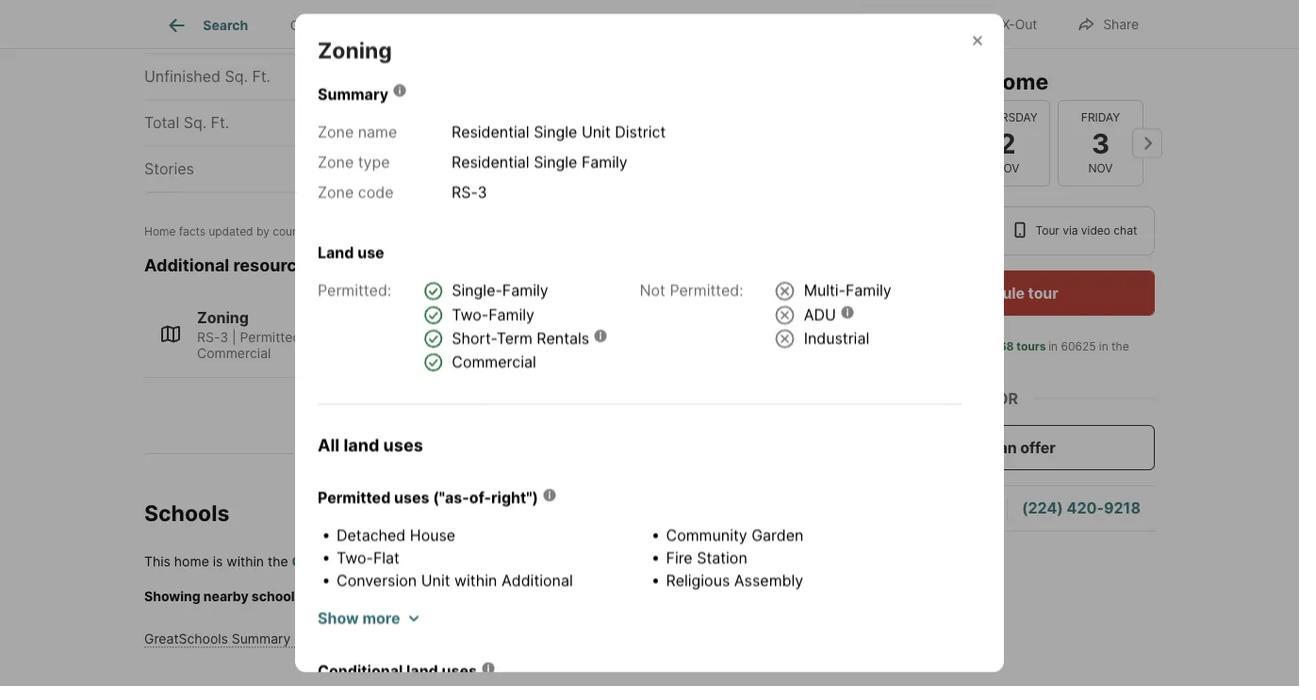 Task type: describe. For each thing, give the bounding box(es) containing it.
420-
[[1067, 499, 1104, 518]]

unit inside zoning name, type, and code element
[[582, 122, 611, 141]]

go
[[860, 68, 890, 94]]

station
[[697, 548, 747, 567]]

home facts updated by county records
[[144, 225, 353, 239]]

term inside zoning rs-3 | permitted: single-family, two-family, short-term rentals, commercial
[[518, 330, 550, 346]]

detached house two-flat conversion unit within additional dwelling unit-allowed areas
[[337, 526, 573, 612]]

showing
[[144, 589, 200, 605]]

school
[[394, 554, 439, 570]]

(224) 420-9218 link
[[1022, 499, 1141, 518]]

zoning element
[[318, 14, 415, 63]]

zoning for zoning
[[318, 36, 392, 63]]

uses for conditional
[[442, 661, 477, 680]]

permitted uses ("as-of-right")
[[318, 488, 538, 506]]

68 tours in 60625
[[999, 340, 1096, 354]]

thursday 2 nov
[[977, 111, 1038, 175]]

ft. for total sq. ft.
[[211, 114, 229, 132]]

house
[[410, 526, 456, 544]]

68
[[999, 340, 1014, 354]]

unfinished
[[144, 68, 221, 86]]

3 tab from the left
[[662, 3, 756, 48]]

nov for 2
[[995, 162, 1020, 175]]

name
[[358, 122, 397, 141]]

records
[[313, 225, 353, 239]]

land use
[[318, 243, 384, 261]]

not permitted land uses element
[[640, 279, 922, 350]]

assembly
[[734, 571, 803, 589]]

conversion
[[337, 571, 417, 589]]

start
[[959, 438, 996, 457]]

in the last 30 days
[[903, 340, 1132, 371]]

tour
[[1036, 224, 1060, 238]]

sq. for total
[[184, 114, 207, 132]]

2
[[999, 127, 1016, 160]]

days
[[943, 357, 968, 371]]

single for unit
[[534, 122, 577, 141]]

zoning dialog
[[295, 14, 1004, 686]]

sq. for unfinished
[[225, 68, 248, 86]]

conditional
[[318, 661, 403, 680]]

search
[[203, 17, 248, 33]]

schools.
[[252, 589, 306, 605]]

family for single-family
[[502, 281, 548, 299]]

0 vertical spatial within
[[227, 554, 264, 570]]

thursday
[[977, 111, 1038, 124]]

zone name
[[318, 122, 397, 141]]

dwelling
[[337, 594, 397, 612]]

0 vertical spatial additional
[[144, 256, 229, 276]]

single for family
[[534, 152, 577, 171]]

county
[[273, 225, 309, 239]]

an
[[999, 438, 1017, 457]]

rating
[[294, 631, 334, 647]]

facts
[[179, 225, 205, 239]]

two- inside detached house two-flat conversion unit within additional dwelling unit-allowed areas
[[337, 548, 373, 567]]

of
[[321, 554, 335, 570]]

adu
[[804, 305, 836, 323]]

1 vertical spatial uses
[[394, 488, 429, 506]]

short- inside zoning rs-3 | permitted: single-family, two-family, short-term rentals, commercial
[[479, 330, 518, 346]]

flat
[[373, 548, 400, 567]]

unit-
[[401, 594, 437, 612]]

tour via video chat option
[[997, 206, 1155, 256]]

home.
[[751, 589, 789, 605]]

3 for friday
[[1092, 127, 1110, 160]]

zone for zone type
[[318, 152, 354, 171]]

please
[[309, 589, 350, 605]]

see
[[579, 589, 602, 605]]

x-out button
[[959, 4, 1053, 43]]

website
[[511, 589, 559, 605]]

district inside zoning name, type, and code element
[[615, 122, 666, 141]]

not permitted:
[[640, 281, 744, 299]]

permitted
[[318, 488, 391, 506]]

30
[[925, 357, 940, 371]]

all
[[605, 589, 619, 605]]

show
[[318, 609, 359, 627]]

commercial inside the permitted land uses element
[[452, 352, 536, 371]]

in inside in the last 30 days
[[1099, 340, 1108, 354]]

apn
[[497, 160, 528, 179]]

video
[[1081, 224, 1111, 238]]

community garden fire station religious assembly
[[666, 526, 804, 589]]

schools
[[623, 589, 671, 605]]

0 horizontal spatial district
[[442, 554, 489, 570]]

all
[[318, 435, 340, 455]]

overview
[[290, 17, 349, 33]]

last
[[903, 357, 922, 371]]

next image
[[1132, 128, 1162, 158]]

industrial
[[804, 328, 869, 347]]

3 for rs-
[[478, 182, 487, 201]]

single- inside the permitted land uses element
[[452, 281, 502, 299]]

search link
[[165, 14, 248, 37]]

(224) 420-9218
[[1022, 499, 1141, 518]]

zone for zone name
[[318, 122, 354, 141]]

permitted: inside zoning rs-3 | permitted: single-family, two-family, short-term rentals, commercial
[[240, 330, 305, 346]]

go tour this home
[[860, 68, 1049, 94]]

additional resources
[[144, 256, 317, 276]]

multi-family
[[804, 281, 892, 299]]

nearby
[[203, 589, 249, 605]]

start an offer
[[959, 438, 1056, 457]]

zone for zone code
[[318, 182, 354, 201]]

residential for residential single unit district
[[452, 122, 530, 141]]

this home is within the city of chicago school district 299
[[144, 554, 518, 570]]

sq. for finished
[[208, 22, 231, 40]]

two- inside the permitted land uses element
[[452, 305, 489, 323]]

299
[[492, 554, 518, 570]]

rentals
[[537, 328, 589, 347]]

0 vertical spatial home
[[989, 68, 1049, 94]]

60625
[[1061, 340, 1096, 354]]

type
[[358, 152, 390, 171]]

allowed
[[437, 594, 493, 612]]



Task type: vqa. For each thing, say whether or not it's contained in the screenshot.
the Contact button
no



Task type: locate. For each thing, give the bounding box(es) containing it.
two- inside zoning rs-3 | permitted: single-family, two-family, short-term rentals, commercial
[[400, 330, 432, 346]]

0 horizontal spatial unit
[[421, 571, 450, 589]]

1 horizontal spatial additional
[[501, 571, 573, 589]]

district
[[615, 122, 666, 141], [442, 554, 489, 570]]

ft. down finished sq. ft.
[[252, 68, 271, 86]]

this
[[144, 554, 171, 570]]

family up industrial
[[846, 281, 892, 299]]

zoning inside zoning rs-3 | permitted: single-family, two-family, short-term rentals, commercial
[[197, 309, 249, 327]]

city of chicago school district 299 link
[[292, 554, 518, 570]]

zone down the "zone type"
[[318, 182, 354, 201]]

tour right go at the top of the page
[[895, 68, 939, 94]]

3 down the friday
[[1092, 127, 1110, 160]]

1 vertical spatial the
[[268, 554, 288, 570]]

commercial down |
[[197, 346, 271, 362]]

chat
[[1114, 224, 1137, 238]]

family inside zoning name, type, and code element
[[582, 152, 628, 171]]

within
[[227, 554, 264, 570], [454, 571, 497, 589]]

3
[[1092, 127, 1110, 160], [478, 182, 487, 201], [220, 330, 228, 346]]

ft. for unfinished sq. ft.
[[252, 68, 271, 86]]

1 tab from the left
[[370, 3, 511, 48]]

greatschools summary rating link
[[144, 631, 334, 647]]

schedule
[[956, 284, 1025, 302]]

1 vertical spatial this
[[724, 589, 747, 605]]

1 horizontal spatial family,
[[432, 330, 475, 346]]

short-term rentals
[[452, 328, 589, 347]]

permitted: inside the permitted land uses element
[[318, 281, 392, 299]]

2 vertical spatial 3
[[220, 330, 228, 346]]

nov for 3
[[1089, 162, 1113, 175]]

family inside not permitted land uses element
[[846, 281, 892, 299]]

is
[[213, 554, 223, 570]]

schedule tour button
[[860, 271, 1155, 316]]

family
[[582, 152, 628, 171], [502, 281, 548, 299], [846, 281, 892, 299], [489, 305, 535, 323]]

uses up permitted uses ("as-of-right")
[[383, 435, 423, 455]]

2 — from the top
[[463, 160, 478, 179]]

1 zone from the top
[[318, 122, 354, 141]]

nov inside friday 3 nov
[[1089, 162, 1113, 175]]

additional inside detached house two-flat conversion unit within additional dwelling unit-allowed areas
[[501, 571, 573, 589]]

zoning up |
[[197, 309, 249, 327]]

zone type
[[318, 152, 390, 171]]

sq. down search
[[225, 68, 248, 86]]

2 single from the top
[[534, 152, 577, 171]]

1 vertical spatial additional
[[501, 571, 573, 589]]

2 vertical spatial uses
[[442, 661, 477, 680]]

1 horizontal spatial the
[[395, 589, 415, 605]]

overview tab
[[269, 3, 370, 48]]

term inside the permitted land uses element
[[497, 328, 533, 347]]

|
[[232, 330, 236, 346]]

permitted: right "not"
[[670, 281, 744, 299]]

single- up two-family
[[452, 281, 502, 299]]

0 horizontal spatial within
[[227, 554, 264, 570]]

friday
[[1081, 111, 1120, 124]]

0 vertical spatial district
[[615, 122, 666, 141]]

0 vertical spatial uses
[[383, 435, 423, 455]]

in right tours
[[1049, 340, 1058, 354]]

2 vertical spatial the
[[395, 589, 415, 605]]

0 vertical spatial two-
[[452, 305, 489, 323]]

summary
[[318, 84, 389, 103], [232, 631, 291, 647]]

land right all
[[344, 435, 379, 455]]

1 vertical spatial single-
[[308, 330, 352, 346]]

1 vertical spatial zoning
[[197, 309, 249, 327]]

tour right schedule
[[1028, 284, 1058, 302]]

1 residential from the top
[[452, 122, 530, 141]]

share
[[1103, 16, 1139, 33]]

1 horizontal spatial permitted:
[[318, 281, 392, 299]]

additional up areas
[[501, 571, 573, 589]]

ft.
[[235, 22, 254, 40], [252, 68, 271, 86], [211, 114, 229, 132]]

1 horizontal spatial summary
[[318, 84, 389, 103]]

residential up apn
[[452, 122, 530, 141]]

0 horizontal spatial rs-
[[197, 330, 220, 346]]

1 horizontal spatial in
[[1099, 340, 1108, 354]]

2 vertical spatial zone
[[318, 182, 354, 201]]

land
[[318, 243, 354, 261]]

0 horizontal spatial in
[[1049, 340, 1058, 354]]

summary up zone name
[[318, 84, 389, 103]]

family up two-family
[[502, 281, 548, 299]]

nov
[[995, 162, 1020, 175], [1089, 162, 1113, 175]]

single- inside zoning rs-3 | permitted: single-family, two-family, short-term rentals, commercial
[[308, 330, 352, 346]]

permitted:
[[318, 281, 392, 299], [670, 281, 744, 299], [240, 330, 305, 346]]

unit down school
[[421, 571, 450, 589]]

resources
[[233, 256, 317, 276]]

2 tab from the left
[[511, 3, 662, 48]]

2 vertical spatial two-
[[337, 548, 373, 567]]

school
[[419, 589, 460, 605]]

land
[[344, 435, 379, 455], [406, 661, 438, 680]]

2 vertical spatial sq.
[[184, 114, 207, 132]]

x-
[[1002, 16, 1015, 33]]

term
[[497, 328, 533, 347], [518, 330, 550, 346]]

nov inside thursday 2 nov
[[995, 162, 1020, 175]]

to
[[563, 589, 576, 605]]

the right 60625
[[1112, 340, 1129, 354]]

two-family
[[452, 305, 535, 323]]

3 left |
[[220, 330, 228, 346]]

summary down schools.
[[232, 631, 291, 647]]

residential for residential single family
[[452, 152, 530, 171]]

ft. down unfinished sq. ft.
[[211, 114, 229, 132]]

zoning down overview
[[318, 36, 392, 63]]

zoning for zoning rs-3 | permitted: single-family, two-family, short-term rentals, commercial
[[197, 309, 249, 327]]

— for total sq. ft.
[[463, 114, 478, 132]]

option
[[860, 206, 997, 256]]

1 horizontal spatial rs-
[[452, 182, 478, 201]]

family, down use at the top left of the page
[[352, 330, 396, 346]]

stories
[[144, 160, 194, 179]]

ft. up unfinished sq. ft.
[[235, 22, 254, 40]]

1 vertical spatial within
[[454, 571, 497, 589]]

showing nearby schools. please check the school district website to see all schools serving this home.
[[144, 589, 789, 605]]

1 family, from the left
[[352, 330, 396, 346]]

the up the more
[[395, 589, 415, 605]]

share button
[[1061, 4, 1155, 43]]

1 — from the top
[[463, 114, 478, 132]]

zoning rs-3 | permitted: single-family, two-family, short-term rentals, commercial
[[197, 309, 603, 362]]

tab
[[370, 3, 511, 48], [511, 3, 662, 48], [662, 3, 756, 48]]

— left county
[[463, 114, 478, 132]]

1 vertical spatial single
[[534, 152, 577, 171]]

all land uses
[[318, 435, 423, 455]]

0 vertical spatial tour
[[895, 68, 939, 94]]

zone up zone code
[[318, 152, 354, 171]]

0 vertical spatial single-
[[452, 281, 502, 299]]

0 horizontal spatial home
[[174, 554, 209, 570]]

land for conditional
[[406, 661, 438, 680]]

0 horizontal spatial commercial
[[197, 346, 271, 362]]

the left city
[[268, 554, 288, 570]]

1 horizontal spatial within
[[454, 571, 497, 589]]

of-
[[469, 488, 491, 506]]

0 vertical spatial ft.
[[235, 22, 254, 40]]

2 in from the left
[[1099, 340, 1108, 354]]

2 family, from the left
[[432, 330, 475, 346]]

1 vertical spatial summary
[[232, 631, 291, 647]]

finished sq. ft.
[[144, 22, 254, 40]]

schools
[[144, 500, 229, 527]]

1 horizontal spatial this
[[944, 68, 984, 94]]

or
[[997, 389, 1018, 408]]

this
[[944, 68, 984, 94], [724, 589, 747, 605]]

1 vertical spatial ft.
[[252, 68, 271, 86]]

1 horizontal spatial two-
[[400, 330, 432, 346]]

1 vertical spatial 3
[[478, 182, 487, 201]]

start an offer button
[[860, 425, 1155, 470]]

permitted: down "land use"
[[318, 281, 392, 299]]

total
[[144, 114, 179, 132]]

serving
[[674, 589, 720, 605]]

term down two-family
[[497, 328, 533, 347]]

multi-
[[804, 281, 846, 299]]

short-
[[452, 328, 497, 347], [479, 330, 518, 346]]

additional down facts
[[144, 256, 229, 276]]

1 vertical spatial zone
[[318, 152, 354, 171]]

1 vertical spatial —
[[463, 160, 478, 179]]

0 vertical spatial zoning
[[318, 36, 392, 63]]

additional
[[144, 256, 229, 276], [501, 571, 573, 589]]

2 residential from the top
[[452, 152, 530, 171]]

1 vertical spatial home
[[174, 554, 209, 570]]

3 down residential single family
[[478, 182, 487, 201]]

rs-3
[[452, 182, 487, 201]]

0 vertical spatial residential
[[452, 122, 530, 141]]

zone up the "zone type"
[[318, 122, 354, 141]]

1 horizontal spatial commercial
[[452, 352, 536, 371]]

3 inside friday 3 nov
[[1092, 127, 1110, 160]]

1 vertical spatial land
[[406, 661, 438, 680]]

0 horizontal spatial the
[[268, 554, 288, 570]]

2 zone from the top
[[318, 152, 354, 171]]

0 vertical spatial —
[[463, 114, 478, 132]]

0 vertical spatial rs-
[[452, 182, 478, 201]]

family up short-term rentals
[[489, 305, 535, 323]]

0 horizontal spatial tour
[[895, 68, 939, 94]]

0 horizontal spatial summary
[[232, 631, 291, 647]]

0 horizontal spatial land
[[344, 435, 379, 455]]

2 horizontal spatial two-
[[452, 305, 489, 323]]

zoning name, type, and code element
[[318, 120, 696, 211]]

home up thursday on the right top
[[989, 68, 1049, 94]]

tour via video chat list box
[[860, 206, 1155, 256]]

tour inside schedule tour button
[[1028, 284, 1058, 302]]

— up the "rs-3"
[[463, 160, 478, 179]]

1 vertical spatial residential
[[452, 152, 530, 171]]

2 nov from the left
[[1089, 162, 1113, 175]]

term left rentals,
[[518, 330, 550, 346]]

rentals,
[[553, 330, 603, 346]]

in
[[1049, 340, 1058, 354], [1099, 340, 1108, 354]]

by
[[256, 225, 269, 239]]

1 horizontal spatial land
[[406, 661, 438, 680]]

residential up the "rs-3"
[[452, 152, 530, 171]]

rs- left |
[[197, 330, 220, 346]]

9218
[[1104, 499, 1141, 518]]

greatschools
[[144, 631, 228, 647]]

two-
[[452, 305, 489, 323], [400, 330, 432, 346], [337, 548, 373, 567]]

3 inside zoning name, type, and code element
[[478, 182, 487, 201]]

not
[[640, 281, 666, 299]]

this up thursday on the right top
[[944, 68, 984, 94]]

0 horizontal spatial zoning
[[197, 309, 249, 327]]

sq. right total
[[184, 114, 207, 132]]

unit up residential single family
[[582, 122, 611, 141]]

— for stories
[[463, 160, 478, 179]]

religious
[[666, 571, 730, 589]]

3 zone from the top
[[318, 182, 354, 201]]

0 vertical spatial 3
[[1092, 127, 1110, 160]]

0 vertical spatial this
[[944, 68, 984, 94]]

single up residential single family
[[534, 122, 577, 141]]

1 horizontal spatial tour
[[1028, 284, 1058, 302]]

1 single from the top
[[534, 122, 577, 141]]

nov down the friday
[[1089, 162, 1113, 175]]

0 vertical spatial land
[[344, 435, 379, 455]]

1 horizontal spatial 3
[[478, 182, 487, 201]]

in right 60625
[[1099, 340, 1108, 354]]

0 horizontal spatial nov
[[995, 162, 1020, 175]]

check
[[354, 589, 391, 605]]

2 horizontal spatial the
[[1112, 340, 1129, 354]]

0 vertical spatial the
[[1112, 340, 1129, 354]]

sq. right "finished"
[[208, 22, 231, 40]]

family down residential single unit district
[[582, 152, 628, 171]]

0 vertical spatial single
[[534, 122, 577, 141]]

commercial down short-term rentals
[[452, 352, 536, 371]]

schedule tour
[[956, 284, 1058, 302]]

0 horizontal spatial additional
[[144, 256, 229, 276]]

uses left ("as- in the bottom of the page
[[394, 488, 429, 506]]

permitted land uses element
[[318, 279, 650, 373]]

via
[[1063, 224, 1078, 238]]

single- down the land
[[308, 330, 352, 346]]

single
[[534, 122, 577, 141], [534, 152, 577, 171]]

family for two-family
[[489, 305, 535, 323]]

home left the is at the bottom
[[174, 554, 209, 570]]

3 inside zoning rs-3 | permitted: single-family, two-family, short-term rentals, commercial
[[220, 330, 228, 346]]

this left home.
[[724, 589, 747, 605]]

1 vertical spatial district
[[442, 554, 489, 570]]

uses down allowed
[[442, 661, 477, 680]]

uses
[[383, 435, 423, 455], [394, 488, 429, 506], [442, 661, 477, 680]]

0 vertical spatial unit
[[582, 122, 611, 141]]

tab list containing search
[[144, 0, 771, 48]]

0 horizontal spatial family,
[[352, 330, 396, 346]]

1 horizontal spatial single-
[[452, 281, 502, 299]]

short- inside the permitted land uses element
[[452, 328, 497, 347]]

(224)
[[1022, 499, 1063, 518]]

1 vertical spatial two-
[[400, 330, 432, 346]]

0 horizontal spatial this
[[724, 589, 747, 605]]

single down residential single unit district
[[534, 152, 577, 171]]

None button
[[871, 99, 957, 188], [964, 100, 1050, 187], [1058, 100, 1144, 187], [871, 99, 957, 188], [964, 100, 1050, 187], [1058, 100, 1144, 187]]

county
[[497, 114, 548, 132]]

1 vertical spatial unit
[[421, 571, 450, 589]]

1 vertical spatial tour
[[1028, 284, 1058, 302]]

land for all
[[344, 435, 379, 455]]

show more
[[318, 609, 400, 627]]

friday 3 nov
[[1081, 111, 1120, 175]]

1 horizontal spatial nov
[[1089, 162, 1113, 175]]

permitted: right |
[[240, 330, 305, 346]]

1 horizontal spatial district
[[615, 122, 666, 141]]

tour for go
[[895, 68, 939, 94]]

within inside detached house two-flat conversion unit within additional dwelling unit-allowed areas
[[454, 571, 497, 589]]

rs- inside zoning name, type, and code element
[[452, 182, 478, 201]]

summary inside zoning 'dialog'
[[318, 84, 389, 103]]

permitted: inside not permitted land uses element
[[670, 281, 744, 299]]

rs- inside zoning rs-3 | permitted: single-family, two-family, short-term rentals, commercial
[[197, 330, 220, 346]]

use
[[357, 243, 384, 261]]

2 horizontal spatial permitted:
[[670, 281, 744, 299]]

commercial
[[197, 346, 271, 362], [452, 352, 536, 371]]

single-family
[[452, 281, 548, 299]]

rs- down residential single family
[[452, 182, 478, 201]]

1 in from the left
[[1049, 340, 1058, 354]]

within up allowed
[[454, 571, 497, 589]]

0 horizontal spatial single-
[[308, 330, 352, 346]]

fire
[[666, 548, 693, 567]]

the inside in the last 30 days
[[1112, 340, 1129, 354]]

ft. for finished sq. ft.
[[235, 22, 254, 40]]

0 horizontal spatial 3
[[220, 330, 228, 346]]

conditional land uses
[[318, 661, 477, 680]]

within right the is at the bottom
[[227, 554, 264, 570]]

0 horizontal spatial two-
[[337, 548, 373, 567]]

right")
[[491, 488, 538, 506]]

commercial inside zoning rs-3 | permitted: single-family, two-family, short-term rentals, commercial
[[197, 346, 271, 362]]

unit inside detached house two-flat conversion unit within additional dwelling unit-allowed areas
[[421, 571, 450, 589]]

0 horizontal spatial permitted:
[[240, 330, 305, 346]]

family for multi-family
[[846, 281, 892, 299]]

1 vertical spatial sq.
[[225, 68, 248, 86]]

1 horizontal spatial zoning
[[318, 36, 392, 63]]

0 vertical spatial summary
[[318, 84, 389, 103]]

unfinished sq. ft.
[[144, 68, 271, 86]]

land right conditional
[[406, 661, 438, 680]]

tour via video chat
[[1036, 224, 1137, 238]]

family,
[[352, 330, 396, 346], [432, 330, 475, 346]]

zoning inside "element"
[[318, 36, 392, 63]]

1 nov from the left
[[995, 162, 1020, 175]]

0 vertical spatial zone
[[318, 122, 354, 141]]

show more button
[[318, 607, 419, 629]]

1 horizontal spatial home
[[989, 68, 1049, 94]]

0 vertical spatial sq.
[[208, 22, 231, 40]]

2 horizontal spatial 3
[[1092, 127, 1110, 160]]

2 vertical spatial ft.
[[211, 114, 229, 132]]

uses for all
[[383, 435, 423, 455]]

tour for schedule
[[1028, 284, 1058, 302]]

tab list
[[144, 0, 771, 48]]

nov down 2
[[995, 162, 1020, 175]]

1 vertical spatial rs-
[[197, 330, 220, 346]]

1 horizontal spatial unit
[[582, 122, 611, 141]]

garden
[[752, 526, 804, 544]]

family, down two-family
[[432, 330, 475, 346]]



